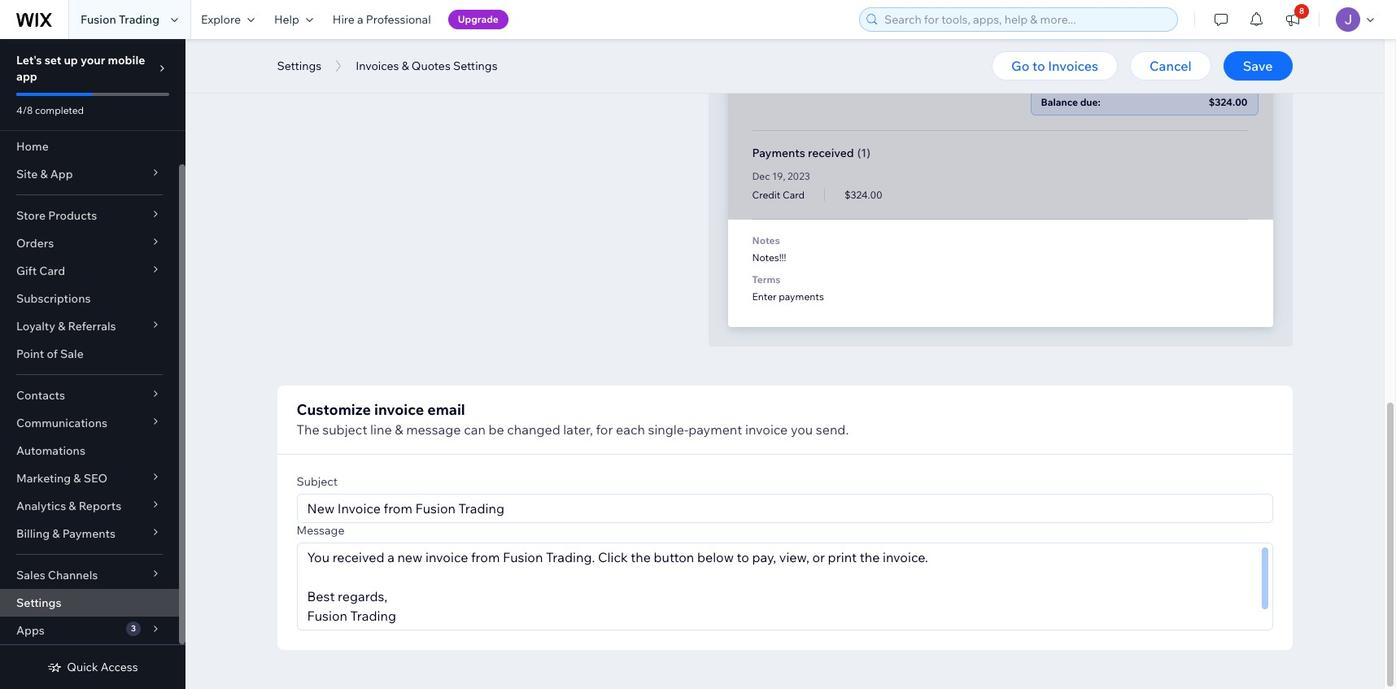 Task type: locate. For each thing, give the bounding box(es) containing it.
invoices & quotes settings
[[356, 59, 498, 73]]

message
[[406, 421, 461, 438]]

4/8 completed
[[16, 104, 84, 116]]

8 button
[[1275, 0, 1311, 39]]

upgrade
[[458, 13, 499, 25]]

go
[[1011, 58, 1030, 74]]

subscriptions
[[16, 291, 91, 306]]

site & app
[[16, 167, 73, 181]]

referrals
[[68, 319, 116, 334]]

& for seo
[[73, 471, 81, 486]]

0 horizontal spatial settings
[[16, 596, 61, 610]]

& left quotes
[[402, 59, 409, 73]]

payments inside dropdown button
[[62, 526, 115, 541]]

customize invoice email the subject line & message can be changed later, for each single-payment invoice you send.
[[297, 400, 849, 438]]

marketing
[[16, 471, 71, 486]]

& right the loyalty
[[58, 319, 65, 334]]

$324.00 down (1)
[[845, 189, 883, 201]]

marketing & seo button
[[0, 465, 179, 492]]

invoice
[[374, 400, 424, 419], [745, 421, 788, 438]]

settings inside button
[[453, 59, 498, 73]]

1 horizontal spatial settings
[[277, 59, 321, 73]]

payments down analytics & reports dropdown button
[[62, 526, 115, 541]]

analytics & reports button
[[0, 492, 179, 520]]

completed
[[35, 104, 84, 116]]

&
[[402, 59, 409, 73], [40, 167, 48, 181], [58, 319, 65, 334], [395, 421, 403, 438], [73, 471, 81, 486], [69, 499, 76, 513], [52, 526, 60, 541]]

payments
[[752, 146, 805, 160], [62, 526, 115, 541]]

invoices
[[1048, 58, 1098, 74], [356, 59, 399, 73]]

0 horizontal spatial payments
[[62, 526, 115, 541]]

settings down 'help' button
[[277, 59, 321, 73]]

let's
[[16, 53, 42, 68]]

subscriptions link
[[0, 285, 179, 312]]

enter
[[752, 290, 777, 303]]

terms enter payments
[[752, 273, 824, 303]]

up
[[64, 53, 78, 68]]

Search for tools, apps, help & more... field
[[880, 8, 1172, 31]]

point of sale
[[16, 347, 84, 361]]

card inside popup button
[[39, 264, 65, 278]]

upgrade button
[[448, 10, 508, 29]]

go to invoices
[[1011, 58, 1098, 74]]

analytics & reports
[[16, 499, 121, 513]]

invoice
[[1040, 63, 1073, 75]]

0 vertical spatial $324.00
[[1210, 63, 1249, 75]]

the
[[297, 421, 320, 438]]

store products
[[16, 208, 97, 223]]

& right site at top left
[[40, 167, 48, 181]]

2 vertical spatial $324.00
[[845, 189, 883, 201]]

& left "reports"
[[69, 499, 76, 513]]

gift card
[[16, 264, 65, 278]]

0 horizontal spatial card
[[39, 264, 65, 278]]

settings for settings button
[[277, 59, 321, 73]]

sales
[[16, 568, 45, 583]]

2 horizontal spatial settings
[[453, 59, 498, 73]]

& for referrals
[[58, 319, 65, 334]]

can
[[464, 421, 486, 438]]

0 vertical spatial card
[[783, 189, 805, 201]]

payments up 19,
[[752, 146, 805, 160]]

be
[[489, 421, 504, 438]]

dec
[[752, 170, 770, 182]]

card for credit card
[[783, 189, 805, 201]]

card
[[783, 189, 805, 201], [39, 264, 65, 278]]

$324.00 right cancel
[[1210, 63, 1249, 75]]

settings right quotes
[[453, 59, 498, 73]]

3
[[131, 623, 136, 634]]

payment
[[688, 421, 742, 438]]

& for quotes
[[402, 59, 409, 73]]

0 horizontal spatial invoices
[[356, 59, 399, 73]]

card for gift card
[[39, 264, 65, 278]]

settings
[[277, 59, 321, 73], [453, 59, 498, 73], [16, 596, 61, 610]]

1 horizontal spatial card
[[783, 189, 805, 201]]

& inside popup button
[[73, 471, 81, 486]]

0 horizontal spatial invoice
[[374, 400, 424, 419]]

& left seo
[[73, 471, 81, 486]]

invoice left you
[[745, 421, 788, 438]]

1 vertical spatial $324.00
[[1209, 96, 1248, 108]]

app
[[50, 167, 73, 181]]

& inside dropdown button
[[52, 526, 60, 541]]

& for payments
[[52, 526, 60, 541]]

you
[[791, 421, 813, 438]]

1 horizontal spatial invoices
[[1048, 58, 1098, 74]]

sidebar element
[[0, 39, 186, 689]]

settings inside button
[[277, 59, 321, 73]]

settings inside the sidebar element
[[16, 596, 61, 610]]

card down 2023
[[783, 189, 805, 201]]

quick access
[[67, 660, 138, 674]]

1 horizontal spatial payments
[[752, 146, 805, 160]]

$324.00 for credit card
[[845, 189, 883, 201]]

& right billing on the left
[[52, 526, 60, 541]]

invoice up line
[[374, 400, 424, 419]]

0 vertical spatial payments
[[752, 146, 805, 160]]

point of sale link
[[0, 340, 179, 368]]

1 vertical spatial payments
[[62, 526, 115, 541]]

loyalty
[[16, 319, 55, 334]]

Message text field
[[297, 543, 1272, 630]]

8
[[1299, 6, 1304, 16]]

$324.00 down save
[[1209, 96, 1248, 108]]

$324.00 for balance due:
[[1209, 96, 1248, 108]]

notes!!!
[[752, 251, 786, 264]]

$324.00 for invoice total
[[1210, 63, 1249, 75]]

balance due:
[[1041, 96, 1101, 108]]

1 vertical spatial invoice
[[745, 421, 788, 438]]

home link
[[0, 133, 179, 160]]

billing & payments button
[[0, 520, 179, 548]]

settings down sales
[[16, 596, 61, 610]]

store products button
[[0, 202, 179, 229]]

4/8
[[16, 104, 33, 116]]

1 vertical spatial card
[[39, 264, 65, 278]]

& inside button
[[402, 59, 409, 73]]

contacts button
[[0, 382, 179, 409]]

& inside dropdown button
[[69, 499, 76, 513]]

& right line
[[395, 421, 403, 438]]

fusion
[[81, 12, 116, 27]]

card right gift
[[39, 264, 65, 278]]



Task type: describe. For each thing, give the bounding box(es) containing it.
mobile
[[108, 53, 145, 68]]

hire a professional
[[333, 12, 431, 27]]

send.
[[816, 421, 849, 438]]

point
[[16, 347, 44, 361]]

orders button
[[0, 229, 179, 257]]

go to invoices button
[[992, 51, 1118, 81]]

sales channels
[[16, 568, 98, 583]]

invoices & quotes settings button
[[348, 54, 506, 78]]

hire a professional link
[[323, 0, 441, 39]]

communications button
[[0, 409, 179, 437]]

apps
[[16, 623, 45, 638]]

site
[[16, 167, 38, 181]]

cancel
[[1150, 58, 1192, 74]]

products
[[48, 208, 97, 223]]

email
[[427, 400, 465, 419]]

save
[[1243, 58, 1273, 74]]

sale
[[60, 347, 84, 361]]

billing & payments
[[16, 526, 115, 541]]

set
[[45, 53, 61, 68]]

credit
[[752, 189, 781, 201]]

(1)
[[857, 146, 871, 160]]

loyalty & referrals
[[16, 319, 116, 334]]

orders
[[16, 236, 54, 251]]

to
[[1032, 58, 1045, 74]]

help button
[[264, 0, 323, 39]]

hire
[[333, 12, 355, 27]]

site & app button
[[0, 160, 179, 188]]

due:
[[1080, 96, 1101, 108]]

& for reports
[[69, 499, 76, 513]]

2023
[[788, 170, 810, 182]]

received
[[808, 146, 854, 160]]

quick
[[67, 660, 98, 674]]

app
[[16, 69, 37, 84]]

& for app
[[40, 167, 48, 181]]

quick access button
[[47, 660, 138, 674]]

analytics
[[16, 499, 66, 513]]

home
[[16, 139, 49, 154]]

a
[[357, 12, 363, 27]]

settings for settings link
[[16, 596, 61, 610]]

subject
[[322, 421, 367, 438]]

changed
[[507, 421, 560, 438]]

line
[[370, 421, 392, 438]]

contacts
[[16, 388, 65, 403]]

let's set up your mobile app
[[16, 53, 145, 84]]

Subject field
[[302, 495, 1267, 522]]

later,
[[563, 421, 593, 438]]

quotes
[[412, 59, 451, 73]]

loyalty & referrals button
[[0, 312, 179, 340]]

marketing & seo
[[16, 471, 107, 486]]

automations link
[[0, 437, 179, 465]]

1 horizontal spatial invoice
[[745, 421, 788, 438]]

help
[[274, 12, 299, 27]]

automations
[[16, 443, 85, 458]]

reports
[[79, 499, 121, 513]]

notes
[[752, 234, 780, 247]]

total
[[1075, 63, 1095, 75]]

notes notes!!!
[[752, 234, 786, 264]]

billing
[[16, 526, 50, 541]]

channels
[[48, 568, 98, 583]]

store
[[16, 208, 46, 223]]

gift
[[16, 264, 37, 278]]

settings link
[[0, 589, 179, 617]]

access
[[101, 660, 138, 674]]

settings button
[[269, 54, 330, 78]]

terms
[[752, 273, 781, 286]]

dec 19, 2023
[[752, 170, 810, 182]]

save button
[[1223, 51, 1292, 81]]

professional
[[366, 12, 431, 27]]

payments received (1)
[[752, 146, 871, 160]]

gift card button
[[0, 257, 179, 285]]

customize
[[297, 400, 371, 419]]

sales channels button
[[0, 561, 179, 589]]

0 vertical spatial invoice
[[374, 400, 424, 419]]

seo
[[84, 471, 107, 486]]

& inside customize invoice email the subject line & message can be changed later, for each single-payment invoice you send.
[[395, 421, 403, 438]]

for
[[596, 421, 613, 438]]

fusion trading
[[81, 12, 159, 27]]

message
[[297, 523, 345, 538]]

of
[[47, 347, 58, 361]]

communications
[[16, 416, 107, 430]]



Task type: vqa. For each thing, say whether or not it's contained in the screenshot.
middle 'Product'
no



